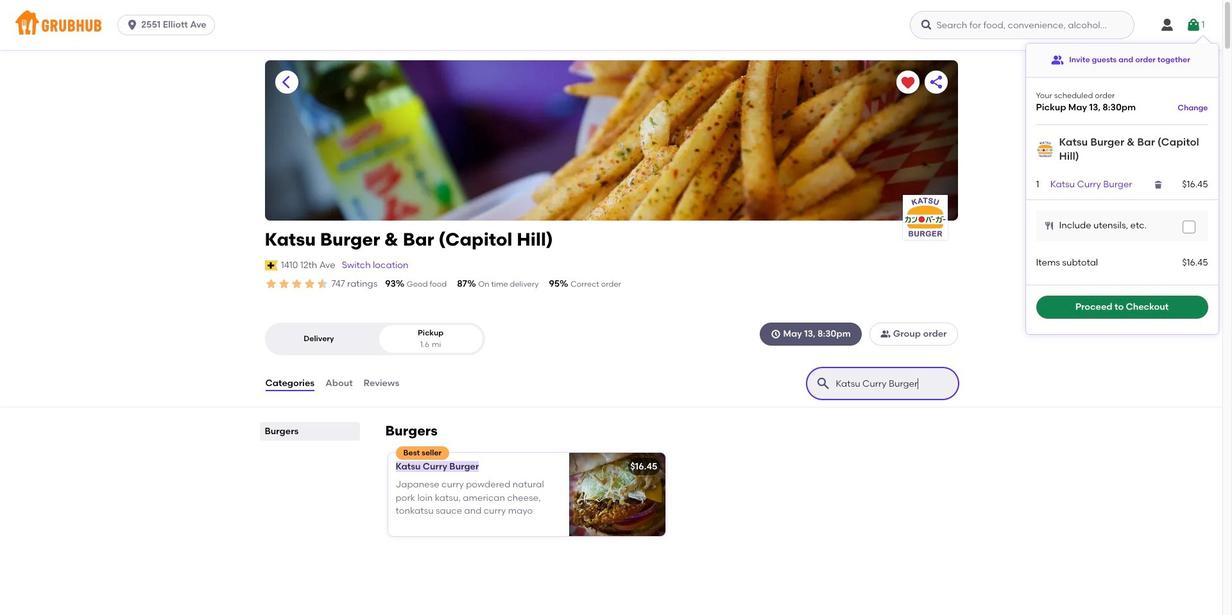 Task type: describe. For each thing, give the bounding box(es) containing it.
Search for food, convenience, alcohol... search field
[[910, 11, 1135, 39]]

katsu burger & bar (capitol hill) logo image
[[903, 195, 947, 240]]



Task type: vqa. For each thing, say whether or not it's contained in the screenshot.
the search icon
yes



Task type: locate. For each thing, give the bounding box(es) containing it.
0 horizontal spatial svg image
[[126, 19, 139, 31]]

tooltip
[[1026, 36, 1218, 335]]

0 vertical spatial svg image
[[126, 19, 139, 31]]

svg image
[[126, 19, 139, 31], [1185, 223, 1193, 231]]

people icon image down search for food, convenience, alcohol... search box
[[1051, 54, 1064, 67]]

Search Katsu Burger & Bar (Capitol Hill) search field
[[835, 378, 933, 390]]

people icon image
[[1051, 54, 1064, 67], [880, 329, 891, 340]]

option group
[[265, 323, 485, 356]]

caret left icon image
[[279, 74, 294, 90]]

search icon image
[[815, 376, 831, 391]]

star icon image
[[265, 278, 278, 291], [278, 278, 290, 291], [290, 278, 303, 291], [303, 278, 316, 291], [316, 278, 329, 291], [316, 278, 329, 291]]

subscription pass image
[[265, 260, 278, 271]]

svg image
[[1160, 17, 1175, 33], [1186, 17, 1202, 33], [920, 19, 933, 31], [1153, 180, 1163, 190], [1044, 221, 1054, 231], [770, 329, 781, 340]]

0 horizontal spatial people icon image
[[880, 329, 891, 340]]

svg image inside main navigation navigation
[[126, 19, 139, 31]]

1 vertical spatial svg image
[[1185, 223, 1193, 231]]

0 vertical spatial people icon image
[[1051, 54, 1064, 67]]

katsu burger & bar (capitol hill) image
[[1036, 140, 1054, 158]]

share icon image
[[928, 74, 944, 90]]

people icon image up search katsu burger & bar (capitol hill) search box
[[880, 329, 891, 340]]

1 horizontal spatial people icon image
[[1051, 54, 1064, 67]]

1 horizontal spatial svg image
[[1185, 223, 1193, 231]]

main navigation navigation
[[0, 0, 1222, 50]]

1 vertical spatial people icon image
[[880, 329, 891, 340]]

katsu curry burger image
[[569, 453, 665, 536]]



